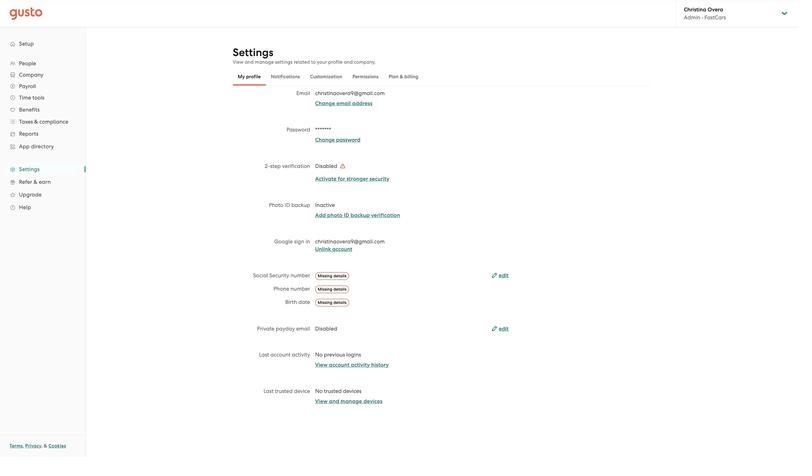 Task type: vqa. For each thing, say whether or not it's contained in the screenshot.
related
yes



Task type: locate. For each thing, give the bounding box(es) containing it.
my
[[238, 74, 245, 80]]

0 vertical spatial account
[[333, 246, 353, 253]]

1 horizontal spatial ,
[[41, 444, 43, 449]]

add photo id backup verification button
[[316, 212, 401, 220]]

1 vertical spatial settings
[[19, 166, 40, 173]]

1 disabled from the top
[[316, 163, 339, 169]]

2 trusted from the left
[[324, 388, 342, 395]]

no for view and manage devices
[[316, 388, 323, 395]]

0 vertical spatial disabled
[[316, 163, 339, 169]]

0 vertical spatial last
[[259, 352, 269, 358]]

devices
[[343, 388, 362, 395], [364, 399, 383, 405]]

1 edit from the top
[[499, 273, 509, 279]]

1 horizontal spatial profile
[[329, 59, 343, 65]]

1 missing details from the top
[[318, 274, 347, 279]]

missing
[[318, 274, 333, 279], [318, 287, 333, 292], [318, 300, 333, 305]]

number up 'phone number'
[[291, 273, 310, 279]]

details for phone number
[[334, 287, 347, 292]]

disabled up "previous"
[[316, 326, 338, 332]]

2 missing from the top
[[318, 287, 333, 292]]

and
[[245, 59, 254, 65], [344, 59, 353, 65], [329, 399, 340, 405]]

view down no trusted devices
[[316, 399, 328, 405]]

settings for settings view and manage settings related to your profile and company.
[[233, 46, 274, 59]]

trusted
[[275, 388, 293, 395], [324, 388, 342, 395]]

1 vertical spatial disabled
[[316, 326, 338, 332]]

0 vertical spatial view
[[233, 59, 244, 65]]

christinaovera9@gmail.com
[[316, 90, 385, 96], [316, 239, 385, 245]]

account
[[333, 246, 353, 253], [271, 352, 291, 358], [329, 362, 350, 369]]

christinaovera9@gmail.com for christinaovera9@gmail.com unlink account
[[316, 239, 385, 245]]

missing details for phone number
[[318, 287, 347, 292]]

0 vertical spatial settings
[[233, 46, 274, 59]]

1 vertical spatial missing details
[[318, 287, 347, 292]]

company
[[19, 72, 43, 78]]

email left "address"
[[337, 100, 351, 107]]

2 vertical spatial account
[[329, 362, 350, 369]]

& left earn
[[34, 179, 37, 185]]

last
[[259, 352, 269, 358], [264, 388, 274, 395]]

privacy
[[25, 444, 41, 449]]

1 vertical spatial christinaovera9@gmail.com
[[316, 239, 385, 245]]

1 horizontal spatial backup
[[351, 212, 370, 219]]

0 horizontal spatial manage
[[255, 59, 274, 65]]

gusto navigation element
[[0, 27, 86, 224]]

account for last account activity
[[271, 352, 291, 358]]

0 vertical spatial missing details
[[318, 274, 347, 279]]

0 vertical spatial email
[[337, 100, 351, 107]]

account right unlink
[[333, 246, 353, 253]]

0 horizontal spatial ,
[[23, 444, 24, 449]]

0 vertical spatial edit
[[499, 273, 509, 279]]

settings tabs tab list
[[233, 68, 652, 86]]

1 horizontal spatial and
[[329, 399, 340, 405]]

1 horizontal spatial activity
[[351, 362, 370, 369]]

1 , from the left
[[23, 444, 24, 449]]

1 number from the top
[[291, 273, 310, 279]]

1 horizontal spatial id
[[344, 212, 350, 219]]

1 horizontal spatial verification
[[371, 212, 401, 219]]

manage
[[255, 59, 274, 65], [341, 399, 362, 405]]

plan
[[389, 74, 399, 80]]

cookies button
[[48, 443, 66, 450]]

trusted left device
[[275, 388, 293, 395]]

2 christinaovera9@gmail.com from the top
[[316, 239, 385, 245]]

missing details for social security number
[[318, 274, 347, 279]]

no trusted devices
[[316, 388, 362, 395]]

details
[[334, 274, 347, 279], [334, 287, 347, 292], [334, 300, 347, 305]]

1 vertical spatial verification
[[371, 212, 401, 219]]

email
[[297, 90, 310, 96]]

reports link
[[6, 128, 79, 140]]

3 missing details from the top
[[318, 300, 347, 305]]

disabled up activate at the left top of page
[[316, 163, 339, 169]]

0 vertical spatial missing
[[318, 274, 333, 279]]

plan & billing button
[[384, 69, 424, 84]]

settings inside settings view and manage settings related to your profile and company.
[[233, 46, 274, 59]]

change down *******
[[316, 137, 335, 143]]

view account activity history link
[[316, 362, 389, 369]]

•
[[702, 14, 704, 21]]

1 horizontal spatial email
[[337, 100, 351, 107]]

settings up refer
[[19, 166, 40, 173]]

upgrade link
[[6, 189, 79, 201]]

view up the my
[[233, 59, 244, 65]]

christinaovera9@gmail.com up unlink account 'button'
[[316, 239, 385, 245]]

activity down payday
[[292, 352, 310, 358]]

and up my profile
[[245, 59, 254, 65]]

no left "previous"
[[316, 352, 323, 358]]

1 change from the top
[[316, 100, 336, 107]]

0 horizontal spatial profile
[[246, 74, 261, 80]]

password
[[287, 127, 310, 133]]

& inside dropdown button
[[34, 119, 38, 125]]

0 vertical spatial no
[[316, 352, 323, 358]]

1 vertical spatial no
[[316, 388, 323, 395]]

edit button
[[492, 272, 509, 280], [492, 326, 509, 333]]

payroll
[[19, 83, 36, 90]]

1 vertical spatial missing
[[318, 287, 333, 292]]

profile inside settings view and manage settings related to your profile and company.
[[329, 59, 343, 65]]

last trusted device
[[264, 388, 310, 395]]

& right taxes
[[34, 119, 38, 125]]

help
[[19, 204, 31, 211]]

and down no trusted devices
[[329, 399, 340, 405]]

view and manage devices
[[316, 399, 383, 405]]

customization
[[310, 74, 343, 80]]

view down "previous"
[[316, 362, 328, 369]]

2 disabled from the top
[[316, 326, 338, 332]]

& inside button
[[400, 74, 404, 80]]

time tools
[[19, 95, 44, 101]]

privacy link
[[25, 444, 41, 449]]

edit
[[499, 273, 509, 279], [499, 326, 509, 332]]

1 horizontal spatial settings
[[233, 46, 274, 59]]

activate for stronger security link
[[316, 176, 390, 183]]

1 vertical spatial manage
[[341, 399, 362, 405]]

photo
[[269, 202, 284, 209]]

&
[[400, 74, 404, 80], [34, 119, 38, 125], [34, 179, 37, 185], [44, 444, 47, 449]]

2 vertical spatial view
[[316, 399, 328, 405]]

1 vertical spatial last
[[264, 388, 274, 395]]

0 horizontal spatial verification
[[282, 163, 310, 169]]

3 details from the top
[[334, 300, 347, 305]]

verification
[[282, 163, 310, 169], [371, 212, 401, 219]]

change inside change password button
[[316, 137, 335, 143]]

security
[[370, 176, 390, 183]]

1 missing from the top
[[318, 274, 333, 279]]

0 vertical spatial details
[[334, 274, 347, 279]]

2 missing details from the top
[[318, 287, 347, 292]]

0 vertical spatial manage
[[255, 59, 274, 65]]

no right device
[[316, 388, 323, 395]]

history
[[372, 362, 389, 369]]

1 details from the top
[[334, 274, 347, 279]]

activity for last account activity
[[292, 352, 310, 358]]

logins
[[347, 352, 361, 358]]

profile
[[329, 59, 343, 65], [246, 74, 261, 80]]

disabled
[[316, 163, 339, 169], [316, 326, 338, 332]]

1 vertical spatial edit
[[499, 326, 509, 332]]

change up *******
[[316, 100, 336, 107]]

0 vertical spatial id
[[285, 202, 290, 209]]

view inside settings view and manage settings related to your profile and company.
[[233, 59, 244, 65]]

manage down no trusted devices
[[341, 399, 362, 405]]

0 horizontal spatial and
[[245, 59, 254, 65]]

0 vertical spatial change
[[316, 100, 336, 107]]

0 vertical spatial profile
[[329, 59, 343, 65]]

setup link
[[6, 38, 79, 50]]

christinaovera9@gmail.com for christinaovera9@gmail.com
[[316, 90, 385, 96]]

1 vertical spatial view
[[316, 362, 328, 369]]

list
[[0, 58, 86, 214]]

settings up my profile
[[233, 46, 274, 59]]

settings inside settings link
[[19, 166, 40, 173]]

1 vertical spatial account
[[271, 352, 291, 358]]

1 vertical spatial details
[[334, 287, 347, 292]]

terms
[[10, 444, 23, 449]]

add
[[316, 212, 326, 219]]

0 horizontal spatial backup
[[292, 202, 310, 209]]

missing details
[[318, 274, 347, 279], [318, 287, 347, 292], [318, 300, 347, 305]]

1 vertical spatial email
[[297, 326, 310, 332]]

email right payday
[[297, 326, 310, 332]]

2 vertical spatial details
[[334, 300, 347, 305]]

change for change email address
[[316, 100, 336, 107]]

phone number
[[274, 286, 310, 292]]

1 vertical spatial change
[[316, 137, 335, 143]]

security
[[270, 273, 290, 279]]

and left company.
[[344, 59, 353, 65]]

account inside christinaovera9@gmail.com unlink account
[[333, 246, 353, 253]]

unlink
[[316, 246, 331, 253]]

activity down logins
[[351, 362, 370, 369]]

change inside "change email address" button
[[316, 100, 336, 107]]

disabled for email
[[316, 326, 338, 332]]

1 vertical spatial profile
[[246, 74, 261, 80]]

0 vertical spatial activity
[[292, 352, 310, 358]]

1 christinaovera9@gmail.com from the top
[[316, 90, 385, 96]]

view for view account activity history
[[316, 362, 328, 369]]

2 vertical spatial missing details
[[318, 300, 347, 305]]

2 no from the top
[[316, 388, 323, 395]]

stronger
[[347, 176, 369, 183]]

benefits link
[[6, 104, 79, 116]]

2 number from the top
[[291, 286, 310, 292]]

change for change password
[[316, 137, 335, 143]]

trusted up view and manage devices
[[324, 388, 342, 395]]

backup right photo
[[351, 212, 370, 219]]

email
[[337, 100, 351, 107], [297, 326, 310, 332]]

1 vertical spatial edit button
[[492, 326, 509, 333]]

2 horizontal spatial and
[[344, 59, 353, 65]]

last account activity
[[259, 352, 310, 358]]

unlink account button
[[316, 246, 353, 254]]

1 horizontal spatial trusted
[[324, 388, 342, 395]]

0 horizontal spatial settings
[[19, 166, 40, 173]]

christinaovera9@gmail.com up change email address
[[316, 90, 385, 96]]

company.
[[354, 59, 376, 65]]

profile inside button
[[246, 74, 261, 80]]

1 vertical spatial devices
[[364, 399, 383, 405]]

1 no from the top
[[316, 352, 323, 358]]

number up birth date
[[291, 286, 310, 292]]

2 details from the top
[[334, 287, 347, 292]]

, left 'cookies'
[[41, 444, 43, 449]]

account down private payday email
[[271, 352, 291, 358]]

2 vertical spatial missing
[[318, 300, 333, 305]]

manage left settings
[[255, 59, 274, 65]]

taxes & compliance button
[[6, 116, 79, 128]]

& for earn
[[34, 179, 37, 185]]

0 vertical spatial verification
[[282, 163, 310, 169]]

benefits
[[19, 107, 40, 113]]

terms , privacy , & cookies
[[10, 444, 66, 449]]

id inside the add photo id backup verification button
[[344, 212, 350, 219]]

account down no previous logins
[[329, 362, 350, 369]]

0 horizontal spatial devices
[[343, 388, 362, 395]]

0 vertical spatial christinaovera9@gmail.com
[[316, 90, 385, 96]]

1 horizontal spatial devices
[[364, 399, 383, 405]]

0 horizontal spatial activity
[[292, 352, 310, 358]]

2 change from the top
[[316, 137, 335, 143]]

backup left inactive
[[292, 202, 310, 209]]

0 vertical spatial edit button
[[492, 272, 509, 280]]

activate for stronger security
[[316, 176, 390, 183]]

details for social security number
[[334, 274, 347, 279]]

earn
[[39, 179, 51, 185]]

, left privacy
[[23, 444, 24, 449]]

3 missing from the top
[[318, 300, 333, 305]]

no
[[316, 352, 323, 358], [316, 388, 323, 395]]

profile right "your"
[[329, 59, 343, 65]]

0 vertical spatial number
[[291, 273, 310, 279]]

& right plan
[[400, 74, 404, 80]]

permissions button
[[348, 69, 384, 84]]

& for compliance
[[34, 119, 38, 125]]

admin
[[685, 14, 701, 21]]

view and manage devices link
[[316, 399, 383, 405]]

missing for birth date
[[318, 300, 333, 305]]

1 trusted from the left
[[275, 388, 293, 395]]

module__icon___go7vc image
[[341, 164, 346, 169]]

1 vertical spatial id
[[344, 212, 350, 219]]

google sign in
[[274, 239, 310, 245]]

1 vertical spatial backup
[[351, 212, 370, 219]]

1 vertical spatial number
[[291, 286, 310, 292]]

change
[[316, 100, 336, 107], [316, 137, 335, 143]]

profile right the my
[[246, 74, 261, 80]]

1 vertical spatial activity
[[351, 362, 370, 369]]

number
[[291, 273, 310, 279], [291, 286, 310, 292]]

2-step verification
[[265, 163, 310, 169]]

id
[[285, 202, 290, 209], [344, 212, 350, 219]]

0 horizontal spatial trusted
[[275, 388, 293, 395]]

1 edit button from the top
[[492, 272, 509, 280]]



Task type: describe. For each thing, give the bounding box(es) containing it.
related
[[294, 59, 310, 65]]

christina
[[685, 6, 707, 13]]

details for birth date
[[334, 300, 347, 305]]

app directory
[[19, 143, 54, 150]]

photo id backup
[[269, 202, 310, 209]]

your
[[317, 59, 327, 65]]

refer & earn
[[19, 179, 51, 185]]

& left 'cookies'
[[44, 444, 47, 449]]

app directory link
[[6, 141, 79, 152]]

manage inside settings view and manage settings related to your profile and company.
[[255, 59, 274, 65]]

photo
[[328, 212, 343, 219]]

list containing people
[[0, 58, 86, 214]]

cookies
[[48, 444, 66, 449]]

customization button
[[305, 69, 348, 84]]

change password
[[316, 137, 361, 143]]

settings for settings
[[19, 166, 40, 173]]

time
[[19, 95, 31, 101]]

directory
[[31, 143, 54, 150]]

company button
[[6, 69, 79, 81]]

app
[[19, 143, 30, 150]]

permissions
[[353, 74, 379, 80]]

in
[[306, 239, 310, 245]]

missing for social security number
[[318, 274, 333, 279]]

trusted for no
[[324, 388, 342, 395]]

change email address button
[[316, 100, 373, 108]]

compliance
[[39, 119, 68, 125]]

0 vertical spatial devices
[[343, 388, 362, 395]]

plan & billing
[[389, 74, 419, 80]]

time tools button
[[6, 92, 79, 103]]

2 edit from the top
[[499, 326, 509, 332]]

*******
[[316, 127, 332, 133]]

payday
[[276, 326, 295, 332]]

people
[[19, 60, 36, 67]]

add photo id backup verification
[[316, 212, 401, 219]]

billing
[[405, 74, 419, 80]]

2 , from the left
[[41, 444, 43, 449]]

sign
[[294, 239, 305, 245]]

step
[[270, 163, 281, 169]]

missing for phone number
[[318, 287, 333, 292]]

payroll button
[[6, 81, 79, 92]]

verification inside button
[[371, 212, 401, 219]]

tools
[[32, 95, 44, 101]]

change password button
[[316, 136, 361, 144]]

settings view and manage settings related to your profile and company.
[[233, 46, 376, 65]]

backup inside button
[[351, 212, 370, 219]]

christina overa admin • fastcars
[[685, 6, 727, 21]]

social security number
[[253, 273, 310, 279]]

people button
[[6, 58, 79, 69]]

last for view account activity history
[[259, 352, 269, 358]]

password
[[336, 137, 361, 143]]

for
[[338, 176, 346, 183]]

private
[[257, 326, 275, 332]]

notifications
[[271, 74, 300, 80]]

account for view account activity history
[[329, 362, 350, 369]]

0 horizontal spatial email
[[297, 326, 310, 332]]

help link
[[6, 202, 79, 213]]

activity for view account activity history
[[351, 362, 370, 369]]

refer
[[19, 179, 32, 185]]

last for view and manage devices
[[264, 388, 274, 395]]

address
[[353, 100, 373, 107]]

google
[[274, 239, 293, 245]]

home image
[[10, 7, 43, 20]]

fastcars
[[705, 14, 727, 21]]

birth
[[286, 299, 297, 306]]

& for billing
[[400, 74, 404, 80]]

setup
[[19, 41, 34, 47]]

previous
[[324, 352, 345, 358]]

1 horizontal spatial manage
[[341, 399, 362, 405]]

my profile button
[[233, 69, 266, 84]]

private payday email
[[257, 326, 310, 332]]

christinaovera9@gmail.com unlink account
[[316, 239, 385, 253]]

no for view account activity history
[[316, 352, 323, 358]]

refer & earn link
[[6, 176, 79, 188]]

to
[[312, 59, 316, 65]]

reports
[[19, 131, 39, 137]]

settings
[[275, 59, 293, 65]]

settings link
[[6, 164, 79, 175]]

0 horizontal spatial id
[[285, 202, 290, 209]]

trusted for last
[[275, 388, 293, 395]]

device
[[294, 388, 310, 395]]

disabled for verification
[[316, 163, 339, 169]]

missing details for birth date
[[318, 300, 347, 305]]

0 vertical spatial backup
[[292, 202, 310, 209]]

2 edit button from the top
[[492, 326, 509, 333]]

terms link
[[10, 444, 23, 449]]

view for view and manage devices
[[316, 399, 328, 405]]

2-
[[265, 163, 270, 169]]

taxes
[[19, 119, 33, 125]]

notifications button
[[266, 69, 305, 84]]

social
[[253, 273, 268, 279]]

email inside button
[[337, 100, 351, 107]]

activate
[[316, 176, 337, 183]]

phone
[[274, 286, 290, 292]]

inactive
[[316, 202, 335, 209]]

taxes & compliance
[[19, 119, 68, 125]]

overa
[[708, 6, 724, 13]]

view account activity history
[[316, 362, 389, 369]]



